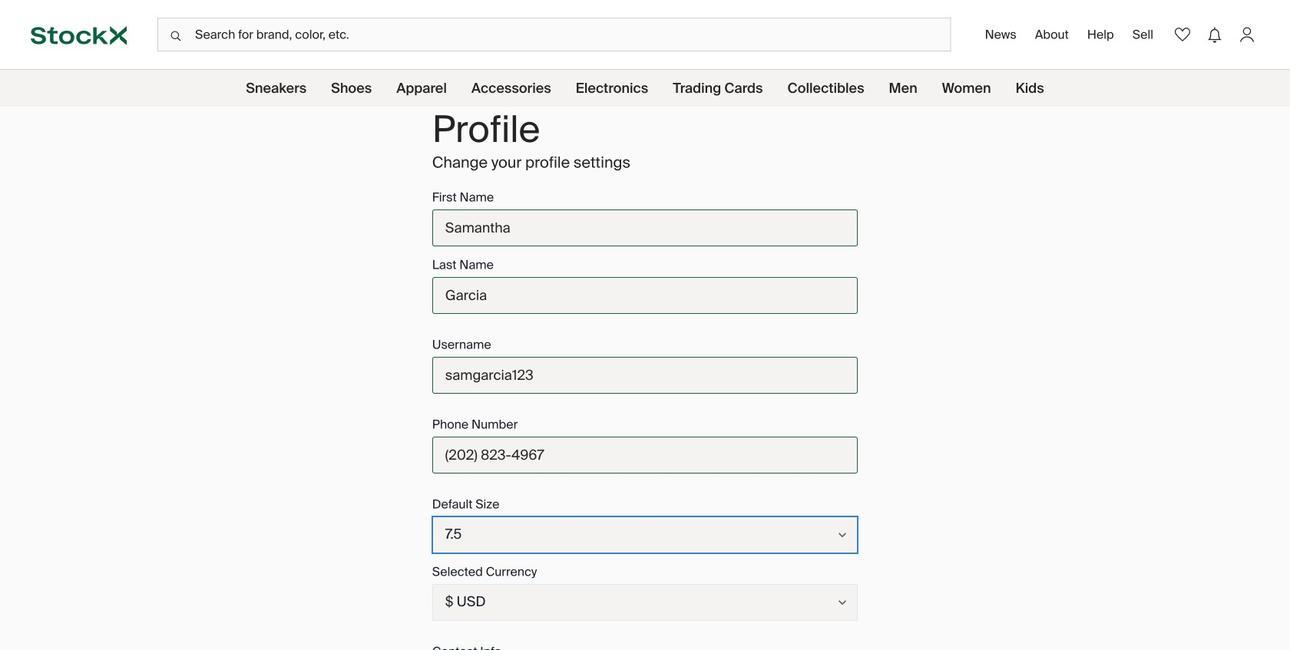 Task type: describe. For each thing, give the bounding box(es) containing it.
Last Name field
[[432, 277, 858, 314]]

notification icon image
[[1205, 24, 1226, 46]]

stockx logo image
[[31, 26, 127, 45]]

all favorites image
[[1172, 24, 1194, 45]]

Phone Number text field
[[432, 437, 858, 474]]

my account image
[[1237, 24, 1259, 45]]



Task type: locate. For each thing, give the bounding box(es) containing it.
main content
[[0, 82, 1291, 651]]

Search... search field
[[158, 18, 952, 51]]

product category switcher element
[[0, 70, 1291, 107]]

Username field
[[432, 357, 858, 394]]

First Name field
[[432, 210, 858, 247]]



Task type: vqa. For each thing, say whether or not it's contained in the screenshot.
Last Name field
yes



